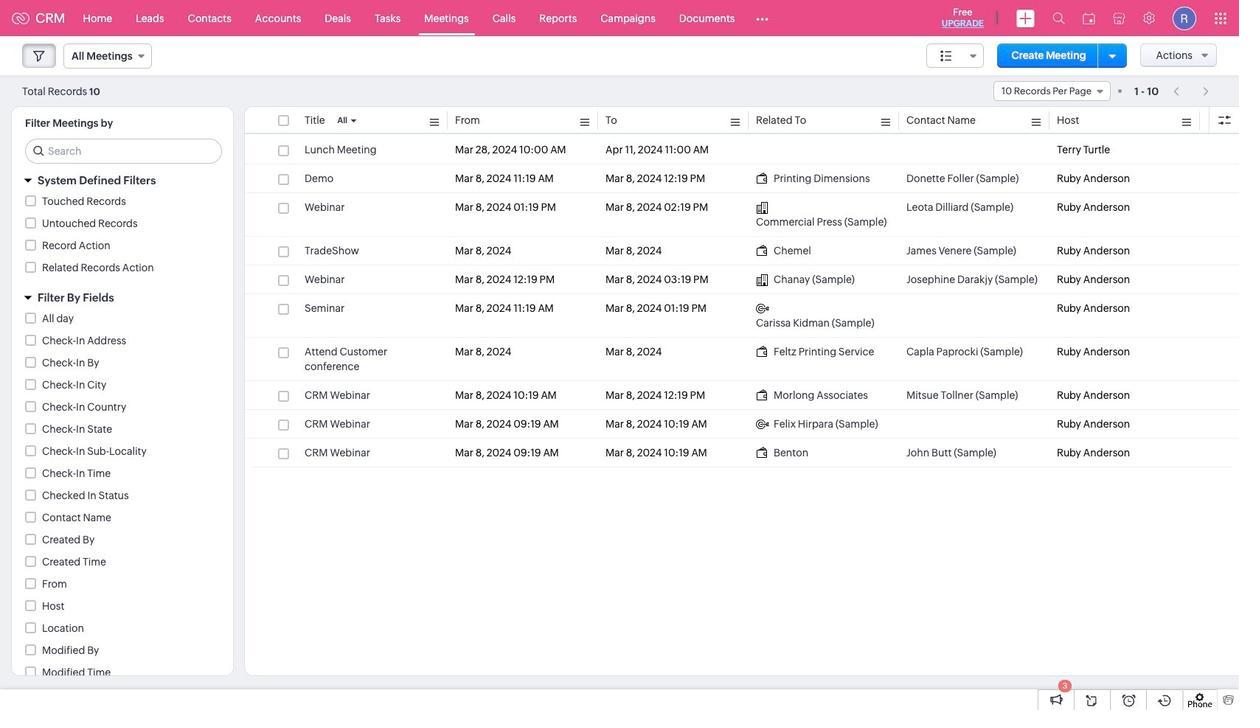 Task type: vqa. For each thing, say whether or not it's contained in the screenshot.
Users inside the region
no



Task type: locate. For each thing, give the bounding box(es) containing it.
search element
[[1044, 0, 1074, 36]]

row group
[[245, 136, 1239, 468]]

calendar image
[[1083, 12, 1095, 24]]

profile element
[[1164, 0, 1205, 36]]

None field
[[63, 44, 152, 69], [926, 44, 984, 68], [994, 81, 1111, 101], [63, 44, 152, 69], [994, 81, 1111, 101]]

size image
[[940, 49, 952, 63]]

navigation
[[1166, 80, 1217, 102]]

search image
[[1053, 12, 1065, 24]]

profile image
[[1173, 6, 1196, 30]]

logo image
[[12, 12, 30, 24]]



Task type: describe. For each thing, give the bounding box(es) containing it.
none field size
[[926, 44, 984, 68]]

create menu element
[[1008, 0, 1044, 36]]

Other Modules field
[[747, 6, 779, 30]]

create menu image
[[1017, 9, 1035, 27]]

Search text field
[[26, 139, 221, 163]]



